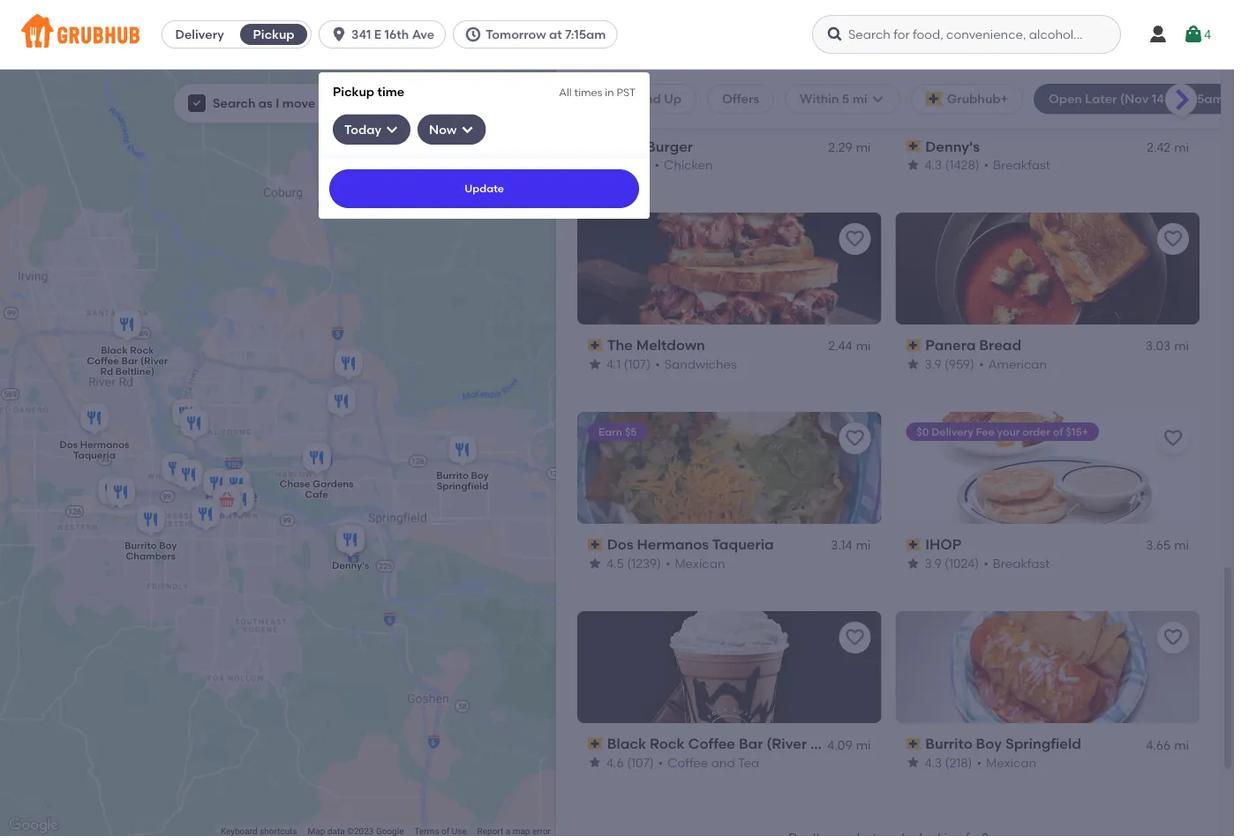 Task type: vqa. For each thing, say whether or not it's contained in the screenshot.


Task type: locate. For each thing, give the bounding box(es) containing it.
mi right 2.44
[[856, 339, 871, 354]]

black rock coffee bar (river rd beltline) up tea
[[607, 736, 890, 753]]

pickup for pickup time
[[333, 84, 374, 99]]

0 horizontal spatial springfield
[[437, 481, 488, 493]]

boy for burrito boy springfield
[[976, 736, 1002, 753]]

•
[[654, 158, 659, 173], [984, 158, 989, 173], [655, 357, 660, 372], [979, 357, 984, 372], [666, 557, 670, 572], [984, 557, 988, 572], [658, 756, 663, 771], [977, 756, 982, 771]]

0 horizontal spatial dos
[[60, 439, 78, 451]]

2 horizontal spatial boy
[[976, 736, 1002, 753]]

2 vertical spatial subscription pass image
[[588, 739, 604, 751]]

fee
[[976, 426, 995, 439]]

time
[[377, 84, 405, 99]]

0 vertical spatial (107)
[[624, 357, 651, 372]]

(107)
[[624, 357, 651, 372], [627, 756, 654, 771]]

• for ihop
[[984, 557, 988, 572]]

0 horizontal spatial at
[[549, 27, 562, 42]]

mi right "4.66"
[[1174, 738, 1189, 753]]

0 vertical spatial pickup
[[253, 27, 294, 42]]

0 vertical spatial breakfast
[[993, 158, 1050, 173]]

your
[[997, 426, 1020, 439]]

star icon image left the 3.9 (1024)
[[906, 557, 920, 571]]

pickup up i
[[253, 27, 294, 42]]

(218)
[[945, 756, 972, 771]]

• right (1428)
[[984, 158, 989, 173]]

bar down the black rock coffee bar (river rd beltline) icon
[[121, 355, 138, 367]]

coffee down the black rock coffee bar (river rd beltline) icon
[[87, 355, 119, 367]]

2 vertical spatial burrito
[[925, 736, 973, 753]]

dos inside the dos hermanos taqueria burrito boy springfield
[[60, 439, 78, 451]]

1 vertical spatial pickup
[[333, 84, 374, 99]]

1 vertical spatial 3.9
[[925, 557, 942, 572]]

1 vertical spatial and
[[711, 756, 735, 771]]

mexican down the dos hermanos taqueria
[[675, 557, 725, 572]]

(107) for black
[[627, 756, 654, 771]]

subscription pass image for denny's
[[906, 140, 922, 153]]

0 horizontal spatial mexican
[[675, 557, 725, 572]]

rock inside black rock coffee bar (river rd beltline)
[[130, 345, 154, 357]]

(107) right '4.6'
[[627, 756, 654, 771]]

denny's up 4.3 (1428)
[[925, 138, 980, 155]]

1 vertical spatial taqueria
[[712, 537, 774, 554]]

4.1 down the
[[606, 357, 621, 372]]

hermanos inside the dos hermanos taqueria burrito boy springfield
[[80, 439, 129, 451]]

save this restaurant button for black rock coffee bar (river rd beltline)
[[839, 623, 871, 655]]

0 horizontal spatial delivery
[[175, 27, 224, 42]]

0 horizontal spatial beltline)
[[115, 366, 155, 378]]

• for panera bread
[[979, 357, 984, 372]]

• right "(1239)"
[[666, 557, 670, 572]]

1 vertical spatial rd
[[810, 736, 829, 753]]

4.6
[[606, 756, 624, 771]]

ihop
[[925, 537, 962, 554]]

subscription pass image left toxic
[[588, 140, 604, 153]]

subscription pass image right 4.09 mi
[[906, 739, 922, 751]]

• mexican down burrito boy springfield at the bottom
[[977, 756, 1036, 771]]

hermanos
[[80, 439, 129, 451], [637, 537, 709, 554]]

1 vertical spatial delivery
[[932, 426, 973, 439]]

1 4.3 from the top
[[925, 158, 942, 173]]

• breakfast right (1024)
[[984, 557, 1050, 572]]

svg image right today
[[385, 122, 399, 137]]

1 vertical spatial mexican
[[986, 756, 1036, 771]]

4.1 down toxic
[[606, 158, 621, 173]]

breakfast right (1428)
[[993, 158, 1050, 173]]

pickup inside button
[[253, 27, 294, 42]]

0 horizontal spatial • mexican
[[666, 557, 725, 572]]

tomorrow at 7:15am button
[[453, 20, 625, 49]]

save this restaurant image for panera bread
[[1163, 229, 1184, 250]]

meltdown
[[636, 337, 705, 355]]

svg image inside tomorrow at 7:15am button
[[464, 26, 482, 43]]

and left tea
[[711, 756, 735, 771]]

and for up
[[637, 91, 661, 106]]

pickup
[[253, 27, 294, 42], [333, 84, 374, 99]]

subscription pass image left ihop
[[906, 539, 922, 552]]

pickup left 'time'
[[333, 84, 374, 99]]

0 vertical spatial subscription pass image
[[906, 140, 922, 153]]

• for denny's
[[984, 158, 989, 173]]

boy
[[471, 470, 489, 482], [159, 540, 177, 552], [976, 736, 1002, 753]]

1 horizontal spatial beltline)
[[833, 736, 890, 753]]

within 5 mi
[[800, 91, 867, 106]]

bar
[[121, 355, 138, 367], [739, 736, 763, 753]]

2.42 mi
[[1147, 140, 1189, 155]]

0 vertical spatial at
[[549, 27, 562, 42]]

1 horizontal spatial hermanos
[[637, 537, 709, 554]]

• breakfast right (1428)
[[984, 158, 1050, 173]]

and left up
[[637, 91, 661, 106]]

black up dos hermanos taqueria icon
[[101, 345, 128, 357]]

4.3 for denny's
[[925, 158, 942, 173]]

star icon image left 4.1 (107)
[[588, 358, 602, 372]]

svg image left search
[[192, 98, 202, 109]]

e
[[374, 27, 381, 42]]

0 horizontal spatial rock
[[130, 345, 154, 357]]

4.1 for the meltdown
[[606, 357, 621, 372]]

0 vertical spatial rock
[[130, 345, 154, 357]]

2.44 mi
[[828, 339, 871, 354]]

boy inside burrito boy chambers denny's
[[159, 540, 177, 552]]

0 horizontal spatial boy
[[159, 540, 177, 552]]

mi for denny's
[[1174, 140, 1189, 155]]

2 horizontal spatial burrito
[[925, 736, 973, 753]]

within
[[800, 91, 839, 106]]

svg image left 341
[[330, 26, 348, 43]]

black rock coffee bar (river rd beltline) up dos hermanos taqueria icon
[[87, 345, 168, 378]]

0 vertical spatial hermanos
[[80, 439, 129, 451]]

svg image inside 4 "button"
[[1183, 24, 1204, 45]]

mi right 3.14
[[856, 539, 871, 554]]

0 vertical spatial mexican
[[675, 557, 725, 572]]

0 vertical spatial coffee
[[87, 355, 119, 367]]

star icon image
[[588, 159, 602, 173], [906, 159, 920, 173], [588, 358, 602, 372], [906, 358, 920, 372], [588, 557, 602, 571], [906, 557, 920, 571], [588, 757, 602, 771], [906, 757, 920, 771]]

(river left 4.09
[[767, 736, 807, 753]]

star icon image for panera bread
[[906, 358, 920, 372]]

denny's image
[[333, 523, 368, 561]]

1 vertical spatial 4.1
[[606, 357, 621, 372]]

3.9 down ihop
[[925, 557, 942, 572]]

1 horizontal spatial rock
[[650, 736, 685, 753]]

0 horizontal spatial burrito
[[125, 540, 157, 552]]

0 vertical spatial 3.9
[[925, 357, 942, 372]]

• sandwiches
[[655, 357, 737, 372]]

subscription pass image
[[588, 140, 604, 153], [588, 340, 604, 352], [906, 340, 922, 352], [906, 539, 922, 552], [906, 739, 922, 751]]

(781)
[[624, 158, 650, 173]]

1 vertical spatial • breakfast
[[984, 557, 1050, 572]]

mi right 3.03
[[1174, 339, 1189, 354]]

1 vertical spatial 4
[[592, 91, 600, 106]]

mi right 2.29
[[856, 140, 871, 155]]

subscription pass image left panera
[[906, 340, 922, 352]]

0 vertical spatial black rock coffee bar (river rd beltline)
[[87, 345, 168, 378]]

4.5 (1239)
[[606, 557, 661, 572]]

1 vertical spatial rock
[[650, 736, 685, 753]]

1 horizontal spatial (river
[[767, 736, 807, 753]]

1 vertical spatial • mexican
[[977, 756, 1036, 771]]

star icon image left 4.5
[[588, 557, 602, 571]]

2.29 mi
[[828, 140, 871, 155]]

7 eleven image
[[209, 483, 245, 522]]

0 horizontal spatial 4
[[592, 91, 600, 106]]

hermanos up "(1239)"
[[637, 537, 709, 554]]

grubhub+
[[947, 91, 1008, 106]]

4 inside "button"
[[1204, 27, 1211, 42]]

black up 4.6 (107)
[[607, 736, 646, 753]]

2 4.1 from the top
[[606, 357, 621, 372]]

coffee up • coffee and tea
[[688, 736, 735, 753]]

0 vertical spatial beltline)
[[115, 366, 155, 378]]

mi for dos hermanos taqueria
[[856, 539, 871, 554]]

burrito inside the dos hermanos taqueria burrito boy springfield
[[436, 470, 469, 482]]

sandwiches
[[664, 357, 737, 372]]

1 vertical spatial subscription pass image
[[588, 539, 604, 552]]

• for the meltdown
[[655, 357, 660, 372]]

0 vertical spatial black
[[101, 345, 128, 357]]

1 4.1 from the top
[[606, 158, 621, 173]]

3.03 mi
[[1146, 339, 1189, 354]]

svg image inside 341 e 16th ave button
[[330, 26, 348, 43]]

subscription pass image left the
[[588, 340, 604, 352]]

cornucopia image
[[188, 497, 223, 536]]

3.9
[[925, 357, 942, 372], [925, 557, 942, 572]]

in
[[605, 86, 614, 98]]

4 left in
[[592, 91, 600, 106]]

today
[[344, 122, 381, 137]]

(nov
[[1120, 91, 1149, 106]]

star icon image left '4.6'
[[588, 757, 602, 771]]

denny's down gardens
[[332, 560, 369, 572]]

0 horizontal spatial black
[[101, 345, 128, 357]]

1 horizontal spatial and
[[711, 756, 735, 771]]

0 horizontal spatial and
[[637, 91, 661, 106]]

burrito boy image
[[219, 467, 254, 506]]

dos for dos hermanos taqueria
[[607, 537, 634, 554]]

0 vertical spatial burrito
[[436, 470, 469, 482]]

0 vertical spatial springfield
[[437, 481, 488, 493]]

0 horizontal spatial taqueria
[[73, 450, 116, 462]]

breakfast for denny's
[[993, 158, 1050, 173]]

• right 4.6 (107)
[[658, 756, 663, 771]]

0 vertical spatial delivery
[[175, 27, 224, 42]]

bread
[[979, 337, 1021, 355]]

0 vertical spatial 4
[[1204, 27, 1211, 42]]

2 4.3 from the top
[[925, 756, 942, 771]]

1 vertical spatial black rock coffee bar (river rd beltline)
[[607, 736, 890, 753]]

1 vertical spatial breakfast
[[993, 557, 1050, 572]]

star icon image for toxic burger
[[588, 159, 602, 173]]

3.9 down panera
[[925, 357, 942, 372]]

1 horizontal spatial 4
[[1204, 27, 1211, 42]]

1 vertical spatial bar
[[739, 736, 763, 753]]

• right (1024)
[[984, 557, 988, 572]]

3.9 for panera bread
[[925, 357, 942, 372]]

star icon image left 4.1 (781)
[[588, 159, 602, 173]]

black
[[101, 345, 128, 357], [607, 736, 646, 753]]

(107) down the
[[624, 357, 651, 372]]

0 vertical spatial • mexican
[[666, 557, 725, 572]]

coffee right 4.6 (107)
[[668, 756, 708, 771]]

1 vertical spatial 4.3
[[925, 756, 942, 771]]

0 vertical spatial boy
[[471, 470, 489, 482]]

• right the (781)
[[654, 158, 659, 173]]

beltline)
[[115, 366, 155, 378], [833, 736, 890, 753]]

0 horizontal spatial bar
[[121, 355, 138, 367]]

$15+
[[1066, 426, 1088, 439]]

mi right 4.09
[[856, 738, 871, 753]]

subscription pass image for toxic burger
[[588, 140, 604, 153]]

0 vertical spatial • breakfast
[[984, 158, 1050, 173]]

toxic burger image
[[94, 474, 130, 513]]

pickup for pickup
[[253, 27, 294, 42]]

breakfast for ihop
[[993, 557, 1050, 572]]

0 horizontal spatial pickup
[[253, 27, 294, 42]]

burrito for burrito boy springfield
[[925, 736, 973, 753]]

0 horizontal spatial rd
[[100, 366, 113, 378]]

star icon image left the 4.3 (218)
[[906, 757, 920, 771]]

3.65
[[1146, 539, 1171, 554]]

1 • breakfast from the top
[[984, 158, 1050, 173]]

glass house coffee bar image
[[158, 451, 193, 490]]

taqueria inside the dos hermanos taqueria burrito boy springfield
[[73, 450, 116, 462]]

2 3.9 from the top
[[925, 557, 942, 572]]

• american
[[979, 357, 1047, 372]]

2 • breakfast from the top
[[984, 557, 1050, 572]]

coffee
[[87, 355, 119, 367], [688, 736, 735, 753], [668, 756, 708, 771]]

earn $5
[[599, 426, 637, 439]]

0 horizontal spatial (river
[[140, 355, 168, 367]]

1 vertical spatial black
[[607, 736, 646, 753]]

0 vertical spatial (river
[[140, 355, 168, 367]]

2.44
[[828, 339, 852, 354]]

mi for ihop
[[1174, 539, 1189, 554]]

0 horizontal spatial denny's
[[332, 560, 369, 572]]

svg image left the tomorrow
[[464, 26, 482, 43]]

open
[[1049, 91, 1082, 106]]

save this restaurant button for the meltdown
[[839, 224, 871, 256]]

map region
[[0, 0, 560, 837]]

• chicken
[[654, 158, 713, 173]]

fat shack image
[[222, 482, 257, 521]]

mexican down burrito boy springfield at the bottom
[[986, 756, 1036, 771]]

rock
[[130, 345, 154, 357], [650, 736, 685, 753]]

at right 14
[[1167, 91, 1180, 106]]

4.1
[[606, 158, 621, 173], [606, 357, 621, 372]]

1 vertical spatial hermanos
[[637, 537, 709, 554]]

all
[[559, 86, 572, 98]]

0 horizontal spatial hermanos
[[80, 439, 129, 451]]

1 horizontal spatial black rock coffee bar (river rd beltline)
[[607, 736, 890, 753]]

of
[[1053, 426, 1063, 439]]

4.3
[[925, 158, 942, 173], [925, 756, 942, 771]]

1 vertical spatial beltline)
[[833, 736, 890, 753]]

4.3 left (1428)
[[925, 158, 942, 173]]

1 horizontal spatial at
[[1167, 91, 1180, 106]]

4.3 left (218)
[[925, 756, 942, 771]]

0 horizontal spatial black rock coffee bar (river rd beltline)
[[87, 345, 168, 378]]

mi for burrito boy springfield
[[1174, 738, 1189, 753]]

4.66
[[1146, 738, 1171, 753]]

up
[[664, 91, 682, 106]]

delivery right $0
[[932, 426, 973, 439]]

1 vertical spatial (river
[[767, 736, 807, 753]]

2.29
[[828, 140, 852, 155]]

mi
[[852, 91, 867, 106], [856, 140, 871, 155], [1174, 140, 1189, 155], [856, 339, 871, 354], [1174, 339, 1189, 354], [856, 539, 871, 554], [1174, 539, 1189, 554], [856, 738, 871, 753], [1174, 738, 1189, 753]]

4 up the 7:15am)
[[1204, 27, 1211, 42]]

at
[[549, 27, 562, 42], [1167, 91, 1180, 106]]

1 horizontal spatial dos
[[607, 537, 634, 554]]

order
[[1022, 426, 1050, 439]]

american
[[988, 357, 1047, 372]]

svg image
[[464, 26, 482, 43], [192, 98, 202, 109], [385, 122, 399, 137], [460, 122, 474, 137]]

mi right 3.65
[[1174, 539, 1189, 554]]

1 horizontal spatial pickup
[[333, 84, 374, 99]]

breakfast right (1024)
[[993, 557, 1050, 572]]

svg image up the 7:15am)
[[1183, 24, 1204, 45]]

delivery left pickup button
[[175, 27, 224, 42]]

save this restaurant image
[[1163, 30, 1184, 51], [844, 229, 866, 250], [1163, 229, 1184, 250], [844, 429, 866, 450], [1163, 429, 1184, 450], [844, 628, 866, 649], [1163, 628, 1184, 649]]

bar up tea
[[739, 736, 763, 753]]

1 vertical spatial (107)
[[627, 756, 654, 771]]

• down panera bread
[[979, 357, 984, 372]]

star icon image for the meltdown
[[588, 358, 602, 372]]

svg image
[[1183, 24, 1204, 45], [330, 26, 348, 43], [826, 26, 844, 43], [871, 92, 885, 106]]

times
[[574, 86, 602, 98]]

• right (218)
[[977, 756, 982, 771]]

0 vertical spatial dos
[[60, 439, 78, 451]]

0 vertical spatial 4.1
[[606, 158, 621, 173]]

1 horizontal spatial denny's
[[925, 138, 980, 155]]

denny's
[[925, 138, 980, 155], [332, 560, 369, 572]]

and
[[637, 91, 661, 106], [711, 756, 735, 771]]

0 vertical spatial 4.3
[[925, 158, 942, 173]]

• down the meltdown
[[655, 357, 660, 372]]

star icon image left '3.9 (959)'
[[906, 358, 920, 372]]

burrito boy chambers image
[[133, 502, 169, 541]]

star icon image left 4.3 (1428)
[[906, 159, 920, 173]]

1 horizontal spatial burrito
[[436, 470, 469, 482]]

main navigation navigation
[[0, 0, 1234, 837]]

burrito boy 11th ave image
[[96, 472, 132, 511]]

burrito inside burrito boy chambers denny's
[[125, 540, 157, 552]]

0 vertical spatial rd
[[100, 366, 113, 378]]

1 vertical spatial denny's
[[332, 560, 369, 572]]

0 vertical spatial denny's
[[925, 138, 980, 155]]

save this restaurant image for black rock coffee bar (river rd beltline)
[[844, 628, 866, 649]]

4
[[1204, 27, 1211, 42], [592, 91, 600, 106]]

1 3.9 from the top
[[925, 357, 942, 372]]

$5
[[625, 426, 637, 439]]

mi for toxic burger
[[856, 140, 871, 155]]

0 vertical spatial taqueria
[[73, 450, 116, 462]]

0 vertical spatial bar
[[121, 355, 138, 367]]

taqueria for dos hermanos taqueria burrito boy springfield
[[73, 450, 116, 462]]

the
[[607, 337, 633, 355]]

1 horizontal spatial • mexican
[[977, 756, 1036, 771]]

• mexican down the dos hermanos taqueria
[[666, 557, 725, 572]]

delivery button
[[163, 20, 237, 49]]

subscription pass image for the meltdown
[[588, 340, 604, 352]]

1 horizontal spatial mexican
[[986, 756, 1036, 771]]

at left 7:15am
[[549, 27, 562, 42]]

mi right '2.42' at right
[[1174, 140, 1189, 155]]

hermanos up burrito boy 11th ave image
[[80, 439, 129, 451]]

1 vertical spatial boy
[[159, 540, 177, 552]]

subscription pass image
[[906, 140, 922, 153], [588, 539, 604, 552], [588, 739, 604, 751]]

(river down the black rock coffee bar (river rd beltline) icon
[[140, 355, 168, 367]]

mexican for boy
[[986, 756, 1036, 771]]

0 vertical spatial and
[[637, 91, 661, 106]]



Task type: describe. For each thing, give the bounding box(es) containing it.
as
[[258, 96, 273, 111]]

black inside black rock coffee bar (river rd beltline)
[[101, 345, 128, 357]]

grubhub plus flag logo image
[[926, 92, 943, 106]]

3.65 mi
[[1146, 539, 1189, 554]]

google image
[[4, 815, 63, 837]]

minus icon image
[[514, 134, 531, 152]]

4 for 4 stars and up
[[592, 91, 600, 106]]

burger
[[646, 138, 693, 155]]

4.66 mi
[[1146, 738, 1189, 753]]

tea
[[738, 756, 759, 771]]

burrito boy chambers denny's
[[125, 540, 369, 572]]

(1428)
[[945, 158, 979, 173]]

$0 delivery fee your order of $15+
[[917, 426, 1088, 439]]

black rock coffee bar (river rd beltline) inside map region
[[87, 345, 168, 378]]

hermanos for dos hermanos taqueria
[[637, 537, 709, 554]]

boy inside the dos hermanos taqueria burrito boy springfield
[[471, 470, 489, 482]]

pickup button
[[237, 20, 311, 49]]

1 vertical spatial springfield
[[1005, 736, 1081, 753]]

save this restaurant button for panera bread
[[1157, 224, 1189, 256]]

taqueria for dos hermanos taqueria
[[712, 537, 774, 554]]

• for black rock coffee bar (river rd beltline)
[[658, 756, 663, 771]]

subscription pass image for dos hermanos taqueria
[[588, 539, 604, 552]]

all times in pst
[[559, 86, 636, 98]]

341 e 16th ave
[[351, 27, 434, 42]]

now
[[429, 122, 457, 137]]

at inside button
[[549, 27, 562, 42]]

chase gardens cafe image
[[299, 440, 335, 479]]

4.09 mi
[[827, 738, 871, 753]]

1 horizontal spatial black
[[607, 736, 646, 753]]

3.9 (1024)
[[925, 557, 979, 572]]

move
[[282, 96, 315, 111]]

search
[[213, 96, 255, 111]]

2.42
[[1147, 140, 1171, 155]]

• for dos hermanos taqueria
[[666, 557, 670, 572]]

voodoo doughnut – eugene image
[[200, 466, 235, 505]]

burrito boy springfield
[[925, 736, 1081, 753]]

subscription pass image for panera bread
[[906, 340, 922, 352]]

• breakfast for denny's
[[984, 158, 1050, 173]]

insomnia cookies image
[[222, 482, 258, 521]]

the meltdown image
[[334, 523, 369, 561]]

4.09
[[827, 738, 852, 753]]

saved restaurant button
[[839, 25, 871, 56]]

1 vertical spatial at
[[1167, 91, 1180, 106]]

burrito boy springfield image
[[445, 433, 480, 471]]

dos hermanos taqueria burrito boy springfield
[[60, 439, 489, 493]]

4 button
[[1183, 19, 1211, 50]]

4.5
[[606, 557, 624, 572]]

4.3 (218)
[[925, 756, 972, 771]]

earn
[[599, 426, 622, 439]]

subscription pass image for burrito boy springfield
[[906, 739, 922, 751]]

toxic burger
[[607, 138, 693, 155]]

4.1 (781)
[[606, 158, 650, 173]]

boy for burrito boy chambers denny's
[[159, 540, 177, 552]]

save this restaurant button for denny's
[[1157, 25, 1189, 56]]

tomorrow
[[486, 27, 546, 42]]

save this restaurant image for burrito boy springfield
[[1163, 628, 1184, 649]]

star icon image for ihop
[[906, 557, 920, 571]]

panera bread
[[925, 337, 1021, 355]]

toxic
[[607, 138, 643, 155]]

dizzy dean's donuts image
[[103, 475, 139, 514]]

1 horizontal spatial delivery
[[932, 426, 973, 439]]

1 horizontal spatial bar
[[739, 736, 763, 753]]

delivery inside button
[[175, 27, 224, 42]]

open later (nov 14 at 7:15am)
[[1049, 91, 1229, 106]]

mi for the meltdown
[[856, 339, 871, 354]]

subscription pass image for black rock coffee bar (river rd beltline)
[[588, 739, 604, 751]]

star icon image for black rock coffee bar (river rd beltline)
[[588, 757, 602, 771]]

burrito for burrito boy chambers denny's
[[125, 540, 157, 552]]

ave
[[412, 27, 434, 42]]

3.03
[[1146, 339, 1171, 354]]

mi for panera bread
[[1174, 339, 1189, 354]]

4 for 4
[[1204, 27, 1211, 42]]

mi for black rock coffee bar (river rd beltline)
[[856, 738, 871, 753]]

3.14
[[831, 539, 852, 554]]

stars
[[603, 91, 634, 106]]

• breakfast for ihop
[[984, 557, 1050, 572]]

star icon image for burrito boy springfield
[[906, 757, 920, 771]]

dos hermanos taqueria
[[607, 537, 774, 554]]

rd inside black rock coffee bar (river rd beltline)
[[100, 366, 113, 378]]

bar inside black rock coffee bar (river rd beltline)
[[121, 355, 138, 367]]

1 horizontal spatial rd
[[810, 736, 829, 753]]

pst
[[617, 86, 636, 98]]

4.3 (1428)
[[925, 158, 979, 173]]

5
[[842, 91, 849, 106]]

7:15am
[[565, 27, 606, 42]]

341 e 16th ave button
[[319, 20, 453, 49]]

14
[[1152, 91, 1164, 106]]

springfield inside the dos hermanos taqueria burrito boy springfield
[[437, 481, 488, 493]]

bj's restaurant & brewhouse image
[[169, 396, 204, 435]]

black rock coffee bar (river rd beltline) image
[[109, 307, 145, 346]]

(1239)
[[627, 557, 661, 572]]

3.14 mi
[[831, 539, 871, 554]]

4.6 (107)
[[606, 756, 654, 771]]

elmer's breakfast lunch dinner- eugene image
[[177, 406, 212, 445]]

341
[[351, 27, 371, 42]]

svg image right 5
[[871, 92, 885, 106]]

4.3 for burrito boy springfield
[[925, 756, 942, 771]]

hermanos for dos hermanos taqueria burrito boy springfield
[[80, 439, 129, 451]]

denny's inside burrito boy chambers denny's
[[332, 560, 369, 572]]

mi right 5
[[852, 91, 867, 106]]

later
[[1085, 91, 1117, 106]]

star icon image for denny's
[[906, 159, 920, 173]]

chase
[[280, 478, 310, 490]]

coffee inside map region
[[87, 355, 119, 367]]

(959)
[[945, 357, 975, 372]]

chambers
[[126, 551, 176, 563]]

the meltdown
[[607, 337, 705, 355]]

svg image right now
[[460, 122, 474, 137]]

beltline) inside black rock coffee bar (river rd beltline)
[[115, 366, 155, 378]]

map
[[341, 96, 369, 111]]

svg image left saved restaurant icon
[[826, 26, 844, 43]]

subscription pass image for ihop
[[906, 539, 922, 552]]

• mexican for hermanos
[[666, 557, 725, 572]]

star icon image for dos hermanos taqueria
[[588, 557, 602, 571]]

panera bread image
[[324, 384, 359, 423]]

taco bell image
[[171, 457, 207, 496]]

tomorrow at 7:15am
[[486, 27, 606, 42]]

save this restaurant image for denny's
[[1163, 30, 1184, 51]]

(107) for the
[[624, 357, 651, 372]]

3.9 for ihop
[[925, 557, 942, 572]]

2 vertical spatial coffee
[[668, 756, 708, 771]]

(river inside map region
[[140, 355, 168, 367]]

• coffee and tea
[[658, 756, 759, 771]]

• for burrito boy springfield
[[977, 756, 982, 771]]

chase gardens cafe
[[280, 478, 354, 501]]

the
[[318, 96, 338, 111]]

and for tea
[[711, 756, 735, 771]]

mexican for hermanos
[[675, 557, 725, 572]]

3.9 (959)
[[925, 357, 975, 372]]

save this restaurant image for the meltdown
[[844, 229, 866, 250]]

ihop image
[[331, 346, 366, 385]]

chicken
[[664, 158, 713, 173]]

dos for dos hermanos taqueria burrito boy springfield
[[60, 439, 78, 451]]

1 vertical spatial coffee
[[688, 736, 735, 753]]

offers
[[722, 91, 759, 106]]

update button
[[329, 169, 639, 208]]

• mexican for boy
[[977, 756, 1036, 771]]

gardens
[[313, 478, 354, 490]]

saved restaurant image
[[844, 30, 866, 51]]

cafe
[[305, 489, 328, 501]]

4 stars and up
[[592, 91, 682, 106]]

update
[[465, 182, 504, 195]]

panera
[[925, 337, 976, 355]]

save this restaurant button for burrito boy springfield
[[1157, 623, 1189, 655]]

• for toxic burger
[[654, 158, 659, 173]]

search as i move the map
[[213, 96, 369, 111]]

dos hermanos taqueria image
[[77, 401, 112, 440]]

$0
[[917, 426, 929, 439]]

i
[[276, 96, 279, 111]]

4.1 for toxic burger
[[606, 158, 621, 173]]



